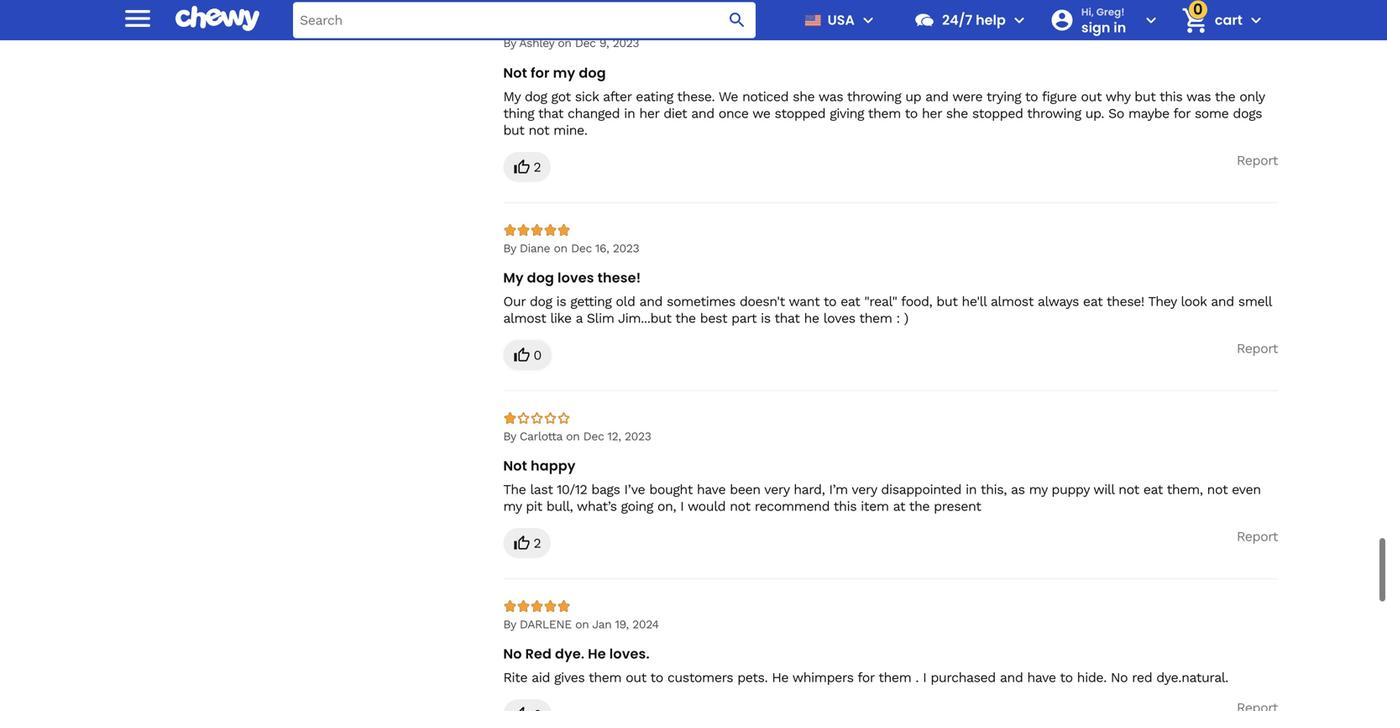 Task type: describe. For each thing, give the bounding box(es) containing it.
them inside not for my dog my dog got sick after eating these. we noticed she was throwing up and were trying to figure out why but this was the only thing that changed in her diet and once we stopped giving them to her she stopped throwing up. so maybe for some dogs but not mine.
[[868, 102, 901, 118]]

he'll
[[962, 290, 986, 306]]

on for dog
[[554, 238, 567, 252]]

slim
[[587, 307, 614, 323]]

cart link
[[1175, 0, 1243, 40]]

to left hide.
[[1060, 666, 1073, 682]]

them inside "my dog loves these! our dog is getting old and sometimes doesn't want to eat "real" food, but he'll almost always eat these!  they look and smell almost like a slim jim...but the best part is that he loves them : )"
[[859, 307, 892, 323]]

help
[[976, 10, 1006, 29]]

report for not for my dog
[[1237, 149, 1278, 165]]

after
[[603, 85, 632, 101]]

2 vertical spatial my
[[503, 495, 522, 511]]

on for red
[[575, 614, 589, 628]]

and right look
[[1211, 290, 1234, 306]]

them down loves.
[[589, 666, 621, 682]]

1 vertical spatial loves
[[823, 307, 855, 323]]

0 horizontal spatial but
[[503, 119, 524, 135]]

always
[[1038, 290, 1079, 306]]

menu image inside the usa dropdown button
[[858, 10, 878, 30]]

what's
[[577, 495, 617, 511]]

doesn't
[[740, 290, 785, 306]]

in inside not for my dog my dog got sick after eating these. we noticed she was throwing up and were trying to figure out why but this was the only thing that changed in her diet and once we stopped giving them to her she stopped throwing up. so maybe for some dogs but not mine.
[[624, 102, 635, 118]]

have inside not happy the last 10/12 bags i've bought have been very hard, i'm very disappointed in this, as my puppy will not eat them, not even my pit bull, what's going on, i would not recommend this item at the present
[[697, 478, 726, 494]]

1 horizontal spatial eat
[[1083, 290, 1103, 306]]

this,
[[981, 478, 1007, 494]]

greg!
[[1096, 5, 1125, 19]]

by for no red dye. he loves.
[[503, 614, 516, 628]]

by carlotta on dec 12, 2023
[[503, 426, 651, 440]]

0 vertical spatial no
[[503, 641, 522, 660]]

the inside not for my dog my dog got sick after eating these. we noticed she was throwing up and were trying to figure out why but this was the only thing that changed in her diet and once we stopped giving them to her she stopped throwing up. so maybe for some dogs but not mine.
[[1215, 85, 1235, 101]]

not for not for my dog
[[503, 60, 527, 79]]

were
[[952, 85, 983, 101]]

0 vertical spatial but
[[1135, 85, 1156, 101]]

the inside "my dog loves these! our dog is getting old and sometimes doesn't want to eat "real" food, but he'll almost always eat these!  they look and smell almost like a slim jim...but the best part is that he loves them : )"
[[675, 307, 696, 323]]

0 horizontal spatial these!
[[598, 265, 641, 284]]

they
[[1148, 290, 1177, 306]]

by for my dog loves these!
[[503, 238, 516, 252]]

old
[[616, 290, 635, 306]]

loves.
[[609, 641, 650, 660]]

the
[[503, 478, 526, 494]]

dec for happy
[[583, 426, 604, 440]]

12,
[[607, 426, 621, 440]]

on,
[[657, 495, 676, 511]]

1 vertical spatial is
[[761, 307, 771, 323]]

0 vertical spatial he
[[588, 641, 606, 660]]

thing
[[503, 102, 534, 118]]

customers
[[667, 666, 733, 682]]

this inside not for my dog my dog got sick after eating these. we noticed she was throwing up and were trying to figure out why but this was the only thing that changed in her diet and once we stopped giving them to her she stopped throwing up. so maybe for some dogs but not mine.
[[1160, 85, 1183, 101]]

cart
[[1215, 10, 1243, 29]]

0 button
[[503, 337, 551, 367]]

not happy the last 10/12 bags i've bought have been very hard, i'm very disappointed in this, as my puppy will not eat them, not even my pit bull, what's going on, i would not recommend this item at the present
[[503, 453, 1261, 511]]

not inside not for my dog my dog got sick after eating these. we noticed she was throwing up and were trying to figure out why but this was the only thing that changed in her diet and once we stopped giving them to her she stopped throwing up. so maybe for some dogs but not mine.
[[529, 119, 549, 135]]

by diane on dec 16, 2023
[[503, 238, 639, 252]]

by for not for my dog
[[503, 33, 516, 47]]

report button for not happy
[[1237, 525, 1278, 541]]

up.
[[1085, 102, 1104, 118]]

not for not happy
[[503, 453, 527, 472]]

happy
[[531, 453, 576, 472]]

eat inside not happy the last 10/12 bags i've bought have been very hard, i'm very disappointed in this, as my puppy will not eat them, not even my pit bull, what's going on, i would not recommend this item at the present
[[1143, 478, 1163, 494]]

rite
[[503, 666, 527, 682]]

0 horizontal spatial she
[[793, 85, 815, 101]]

dec for dog
[[571, 238, 592, 252]]

look
[[1181, 290, 1207, 306]]

sick
[[575, 85, 599, 101]]

Search text field
[[293, 2, 756, 38]]

them,
[[1167, 478, 1203, 494]]

in
[[1114, 18, 1126, 37]]

items image
[[1180, 6, 1209, 35]]

19,
[[615, 614, 629, 628]]

no red dye. he loves. rite aid gives them out to customers pets. he whimpers for them . i purchased and have to hide. no red dye.natural.
[[503, 641, 1228, 682]]

to left customers
[[650, 666, 663, 682]]

aid
[[532, 666, 550, 682]]

2 for the
[[533, 532, 541, 548]]

0 vertical spatial loves
[[558, 265, 594, 284]]

maybe
[[1128, 102, 1169, 118]]

and up jim...but
[[639, 290, 663, 306]]

report for not happy
[[1237, 525, 1278, 541]]

0 horizontal spatial menu image
[[121, 1, 154, 35]]

carlotta
[[520, 426, 562, 440]]

2 for my
[[533, 156, 541, 172]]

he
[[804, 307, 819, 323]]

usa button
[[798, 0, 878, 40]]

these.
[[677, 85, 715, 101]]

24/7
[[942, 10, 973, 29]]

that inside not for my dog my dog got sick after eating these. we noticed she was throwing up and were trying to figure out why but this was the only thing that changed in her diet and once we stopped giving them to her she stopped throwing up. so maybe for some dogs but not mine.
[[538, 102, 563, 118]]

9,
[[599, 33, 609, 47]]

not down been
[[730, 495, 750, 511]]

purchased
[[931, 666, 996, 682]]

0 vertical spatial for
[[531, 60, 550, 79]]

not right will
[[1119, 478, 1139, 494]]

will
[[1093, 478, 1114, 494]]

changed
[[568, 102, 620, 118]]

chewy home image
[[175, 0, 259, 37]]

we
[[719, 85, 738, 101]]

in inside not happy the last 10/12 bags i've bought have been very hard, i'm very disappointed in this, as my puppy will not eat them, not even my pit bull, what's going on, i would not recommend this item at the present
[[966, 478, 977, 494]]

out inside no red dye. he loves. rite aid gives them out to customers pets. he whimpers for them . i purchased and have to hide. no red dye.natural.
[[626, 666, 646, 682]]

giving
[[830, 102, 864, 118]]

been
[[730, 478, 760, 494]]

2 her from the left
[[922, 102, 942, 118]]

dog up the thing
[[525, 85, 547, 101]]

sign
[[1081, 18, 1110, 37]]

them left the .
[[878, 666, 911, 682]]

and right up
[[925, 85, 949, 101]]

item
[[861, 495, 889, 511]]

by ashley on dec 9, 2023
[[503, 33, 639, 47]]

1 stopped from the left
[[775, 102, 826, 118]]

to inside "my dog loves these! our dog is getting old and sometimes doesn't want to eat "real" food, but he'll almost always eat these!  they look and smell almost like a slim jim...but the best part is that he loves them : )"
[[824, 290, 836, 306]]

gives
[[554, 666, 585, 682]]

the inside not happy the last 10/12 bags i've bought have been very hard, i'm very disappointed in this, as my puppy will not eat them, not even my pit bull, what's going on, i would not recommend this item at the present
[[909, 495, 930, 511]]

bought
[[649, 478, 693, 494]]

smell
[[1238, 290, 1272, 306]]

dog up sick
[[579, 60, 606, 79]]

my inside not for my dog my dog got sick after eating these. we noticed she was throwing up and were trying to figure out why but this was the only thing that changed in her diet and once we stopped giving them to her she stopped throwing up. so maybe for some dogs but not mine.
[[553, 60, 575, 79]]

1 vertical spatial he
[[772, 666, 789, 682]]

best
[[700, 307, 727, 323]]

dec for for
[[575, 33, 596, 47]]

diane
[[520, 238, 550, 252]]

report button for not for my dog
[[1237, 148, 1278, 165]]

1 vertical spatial almost
[[503, 307, 546, 323]]

)
[[904, 307, 908, 323]]

report button for my dog loves these!
[[1237, 337, 1278, 353]]

pit
[[526, 495, 542, 511]]

1 vertical spatial for
[[1173, 102, 1190, 118]]

2023 for not happy
[[625, 426, 651, 440]]

0
[[533, 344, 541, 360]]



Task type: locate. For each thing, give the bounding box(es) containing it.
disappointed
[[881, 478, 961, 494]]

not
[[503, 60, 527, 79], [503, 453, 527, 472]]

puppy
[[1052, 478, 1090, 494]]

eat left "real"
[[841, 290, 860, 306]]

he right dye.
[[588, 641, 606, 660]]

part
[[731, 307, 757, 323]]

darlene
[[520, 614, 572, 628]]

food,
[[901, 290, 932, 306]]

2023 right 12,
[[625, 426, 651, 440]]

trying
[[986, 85, 1021, 101]]

1 vertical spatial my
[[503, 265, 524, 284]]

1 horizontal spatial menu image
[[858, 10, 878, 30]]

2 report from the top
[[1237, 337, 1278, 353]]

want
[[789, 290, 820, 306]]

out inside not for my dog my dog got sick after eating these. we noticed she was throwing up and were trying to figure out why but this was the only thing that changed in her diet and once we stopped giving them to her she stopped throwing up. so maybe for some dogs but not mine.
[[1081, 85, 1102, 101]]

dogs
[[1233, 102, 1262, 118]]

my up the thing
[[503, 85, 520, 101]]

not inside not happy the last 10/12 bags i've bought have been very hard, i'm very disappointed in this, as my puppy will not eat them, not even my pit bull, what's going on, i would not recommend this item at the present
[[503, 453, 527, 472]]

1 vertical spatial in
[[966, 478, 977, 494]]

jan
[[592, 614, 612, 628]]

1 horizontal spatial this
[[1160, 85, 1183, 101]]

menu image
[[121, 1, 154, 35], [858, 10, 878, 30]]

these! left 'they'
[[1106, 290, 1144, 306]]

dec left 9,
[[575, 33, 596, 47]]

i'm
[[829, 478, 848, 494]]

she right noticed
[[793, 85, 815, 101]]

on for happy
[[566, 426, 580, 440]]

going
[[621, 495, 653, 511]]

4 by from the top
[[503, 614, 516, 628]]

i right the .
[[923, 666, 926, 682]]

2023 right 16,
[[613, 238, 639, 252]]

that down want
[[774, 307, 800, 323]]

1 not from the top
[[503, 60, 527, 79]]

by darlene on jan 19, 2024
[[503, 614, 659, 628]]

3 report button from the top
[[1237, 525, 1278, 541]]

them right giving
[[868, 102, 901, 118]]

1 by from the top
[[503, 33, 516, 47]]

sometimes
[[667, 290, 735, 306]]

out
[[1081, 85, 1102, 101], [626, 666, 646, 682]]

0 vertical spatial i
[[680, 495, 684, 511]]

we
[[752, 102, 770, 118]]

1 very from the left
[[764, 478, 789, 494]]

that down 'got'
[[538, 102, 563, 118]]

1 her from the left
[[639, 102, 659, 118]]

throwing up giving
[[847, 85, 901, 101]]

0 horizontal spatial i
[[680, 495, 684, 511]]

1 vertical spatial out
[[626, 666, 646, 682]]

not for my dog my dog got sick after eating these. we noticed she was throwing up and were trying to figure out why but this was the only thing that changed in her diet and once we stopped giving them to her she stopped throwing up. so maybe for some dogs but not mine.
[[503, 60, 1265, 135]]

bull,
[[546, 495, 573, 511]]

1 report button from the top
[[1237, 148, 1278, 165]]

0 vertical spatial out
[[1081, 85, 1102, 101]]

to right trying
[[1025, 85, 1038, 101]]

was up giving
[[819, 85, 843, 101]]

0 vertical spatial the
[[1215, 85, 1235, 101]]

2 vertical spatial but
[[936, 290, 958, 306]]

1 horizontal spatial the
[[909, 495, 930, 511]]

0 horizontal spatial no
[[503, 641, 522, 660]]

not down ashley
[[503, 60, 527, 79]]

0 horizontal spatial is
[[556, 290, 566, 306]]

by left carlotta
[[503, 426, 516, 440]]

1 vertical spatial report button
[[1237, 337, 1278, 353]]

1 horizontal spatial these!
[[1106, 290, 1144, 306]]

why
[[1106, 85, 1130, 101]]

3 by from the top
[[503, 426, 516, 440]]

on right diane
[[554, 238, 567, 252]]

my dog loves these! our dog is getting old and sometimes doesn't want to eat "real" food, but he'll almost always eat these!  they look and smell almost like a slim jim...but the best part is that he loves them : )
[[503, 265, 1272, 323]]

dec left 16,
[[571, 238, 592, 252]]

0 vertical spatial have
[[697, 478, 726, 494]]

2 vertical spatial dec
[[583, 426, 604, 440]]

my inside "my dog loves these! our dog is getting old and sometimes doesn't want to eat "real" food, but he'll almost always eat these!  they look and smell almost like a slim jim...but the best part is that he loves them : )"
[[503, 265, 524, 284]]

for
[[531, 60, 550, 79], [1173, 102, 1190, 118], [857, 666, 875, 682]]

pets.
[[737, 666, 768, 682]]

2 button down pit
[[503, 525, 551, 555]]

very up recommend
[[764, 478, 789, 494]]

no up the rite
[[503, 641, 522, 660]]

1 vertical spatial i
[[923, 666, 926, 682]]

dye.
[[555, 641, 585, 660]]

2 horizontal spatial my
[[1029, 478, 1047, 494]]

0 vertical spatial she
[[793, 85, 815, 101]]

0 vertical spatial report
[[1237, 149, 1278, 165]]

she down were
[[946, 102, 968, 118]]

0 vertical spatial my
[[553, 60, 575, 79]]

2 by from the top
[[503, 238, 516, 252]]

0 vertical spatial is
[[556, 290, 566, 306]]

2 horizontal spatial eat
[[1143, 478, 1163, 494]]

on left jan
[[575, 614, 589, 628]]

0 horizontal spatial her
[[639, 102, 659, 118]]

report button down 'smell'
[[1237, 337, 1278, 353]]

0 horizontal spatial loves
[[558, 265, 594, 284]]

1 horizontal spatial i
[[923, 666, 926, 682]]

no
[[503, 641, 522, 660], [1111, 666, 1128, 682]]

0 vertical spatial 2
[[533, 156, 541, 172]]

2 vertical spatial the
[[909, 495, 930, 511]]

that inside "my dog loves these! our dog is getting old and sometimes doesn't want to eat "real" food, but he'll almost always eat these!  they look and smell almost like a slim jim...but the best part is that he loves them : )"
[[774, 307, 800, 323]]

0 horizontal spatial was
[[819, 85, 843, 101]]

throwing down figure
[[1027, 102, 1081, 118]]

2 button down the thing
[[503, 148, 551, 179]]

have up would
[[697, 478, 726, 494]]

2 button for my
[[503, 148, 551, 179]]

only
[[1240, 85, 1265, 101]]

but left he'll
[[936, 290, 958, 306]]

for inside no red dye. he loves. rite aid gives them out to customers pets. he whimpers for them . i purchased and have to hide. no red dye.natural.
[[857, 666, 875, 682]]

have left hide.
[[1027, 666, 1056, 682]]

1 horizontal spatial almost
[[991, 290, 1034, 306]]

1 horizontal spatial he
[[772, 666, 789, 682]]

report for my dog loves these!
[[1237, 337, 1278, 353]]

1 horizontal spatial is
[[761, 307, 771, 323]]

is down doesn't
[[761, 307, 771, 323]]

her
[[639, 102, 659, 118], [922, 102, 942, 118]]

mine.
[[553, 119, 587, 135]]

for right whimpers
[[857, 666, 875, 682]]

the
[[1215, 85, 1235, 101], [675, 307, 696, 323], [909, 495, 930, 511]]

2023 for my dog loves these!
[[613, 238, 639, 252]]

in down after on the top left
[[624, 102, 635, 118]]

0 horizontal spatial for
[[531, 60, 550, 79]]

throwing
[[847, 85, 901, 101], [1027, 102, 1081, 118]]

not inside not for my dog my dog got sick after eating these. we noticed she was throwing up and were trying to figure out why but this was the only thing that changed in her diet and once we stopped giving them to her she stopped throwing up. so maybe for some dogs but not mine.
[[503, 60, 527, 79]]

1 2 button from the top
[[503, 148, 551, 179]]

have inside no red dye. he loves. rite aid gives them out to customers pets. he whimpers for them . i purchased and have to hide. no red dye.natural.
[[1027, 666, 1056, 682]]

recommend
[[755, 495, 830, 511]]

report button down 'even'
[[1237, 525, 1278, 541]]

1 horizontal spatial my
[[553, 60, 575, 79]]

the up some on the right top of page
[[1215, 85, 1235, 101]]

at
[[893, 495, 905, 511]]

eat left them, in the bottom right of the page
[[1143, 478, 1163, 494]]

to down up
[[905, 102, 918, 118]]

almost right he'll
[[991, 290, 1034, 306]]

1 vertical spatial no
[[1111, 666, 1128, 682]]

very up item at the right bottom
[[852, 478, 877, 494]]

my right as
[[1029, 478, 1047, 494]]

them down "real"
[[859, 307, 892, 323]]

1 horizontal spatial was
[[1186, 85, 1211, 101]]

to right want
[[824, 290, 836, 306]]

by left diane
[[503, 238, 516, 252]]

2 very from the left
[[852, 478, 877, 494]]

my down the
[[503, 495, 522, 511]]

1 vertical spatial these!
[[1106, 290, 1144, 306]]

2 horizontal spatial but
[[1135, 85, 1156, 101]]

2 vertical spatial 2023
[[625, 426, 651, 440]]

0 horizontal spatial he
[[588, 641, 606, 660]]

once
[[719, 102, 749, 118]]

out up up.
[[1081, 85, 1102, 101]]

1 was from the left
[[819, 85, 843, 101]]

that
[[538, 102, 563, 118], [774, 307, 800, 323]]

0 vertical spatial 2 button
[[503, 148, 551, 179]]

2 not from the top
[[503, 453, 527, 472]]

1 horizontal spatial out
[[1081, 85, 1102, 101]]

1 horizontal spatial have
[[1027, 666, 1056, 682]]

2 vertical spatial report
[[1237, 525, 1278, 541]]

he right pets.
[[772, 666, 789, 682]]

1 vertical spatial report
[[1237, 337, 1278, 353]]

1 horizontal spatial she
[[946, 102, 968, 118]]

1 horizontal spatial but
[[936, 290, 958, 306]]

eating
[[636, 85, 673, 101]]

this up maybe
[[1160, 85, 1183, 101]]

1 vertical spatial dec
[[571, 238, 592, 252]]

10/12
[[557, 478, 587, 494]]

is
[[556, 290, 566, 306], [761, 307, 771, 323]]

0 horizontal spatial almost
[[503, 307, 546, 323]]

for left some on the right top of page
[[1173, 102, 1190, 118]]

2 down the thing
[[533, 156, 541, 172]]

1 vertical spatial my
[[1029, 478, 1047, 494]]

these!
[[598, 265, 641, 284], [1106, 290, 1144, 306]]

menu image left the chewy home image
[[121, 1, 154, 35]]

this
[[1160, 85, 1183, 101], [834, 495, 857, 511]]

by left ashley
[[503, 33, 516, 47]]

hide.
[[1077, 666, 1107, 682]]

was
[[819, 85, 843, 101], [1186, 85, 1211, 101]]

my up our
[[503, 265, 524, 284]]

24/7 help
[[942, 10, 1006, 29]]

0 vertical spatial my
[[503, 85, 520, 101]]

report
[[1237, 149, 1278, 165], [1237, 337, 1278, 353], [1237, 525, 1278, 541]]

report button down the dogs
[[1237, 148, 1278, 165]]

3 report from the top
[[1237, 525, 1278, 541]]

this down i'm
[[834, 495, 857, 511]]

i right on,
[[680, 495, 684, 511]]

dye.natural.
[[1156, 666, 1228, 682]]

report down the dogs
[[1237, 149, 1278, 165]]

was up some on the right top of page
[[1186, 85, 1211, 101]]

my
[[503, 85, 520, 101], [503, 265, 524, 284]]

0 horizontal spatial out
[[626, 666, 646, 682]]

stopped down noticed
[[775, 102, 826, 118]]

not left 'even'
[[1207, 478, 1228, 494]]

but inside "my dog loves these! our dog is getting old and sometimes doesn't want to eat "real" food, but he'll almost always eat these!  they look and smell almost like a slim jim...but the best part is that he loves them : )"
[[936, 290, 958, 306]]

our
[[503, 290, 526, 306]]

by left darlene
[[503, 614, 516, 628]]

0 horizontal spatial throwing
[[847, 85, 901, 101]]

this inside not happy the last 10/12 bags i've bought have been very hard, i'm very disappointed in this, as my puppy will not eat them, not even my pit bull, what's going on, i would not recommend this item at the present
[[834, 495, 857, 511]]

noticed
[[742, 85, 789, 101]]

0 horizontal spatial in
[[624, 102, 635, 118]]

1 vertical spatial but
[[503, 119, 524, 135]]

1 vertical spatial the
[[675, 307, 696, 323]]

1 vertical spatial not
[[503, 453, 527, 472]]

diet
[[663, 102, 687, 118]]

in up present
[[966, 478, 977, 494]]

1 report from the top
[[1237, 149, 1278, 165]]

ashley
[[519, 33, 554, 47]]

0 horizontal spatial very
[[764, 478, 789, 494]]

and down these.
[[691, 102, 714, 118]]

red
[[525, 641, 552, 660]]

on right carlotta
[[566, 426, 580, 440]]

1 vertical spatial 2023
[[613, 238, 639, 252]]

out down loves.
[[626, 666, 646, 682]]

0 vertical spatial report button
[[1237, 148, 1278, 165]]

0 vertical spatial in
[[624, 102, 635, 118]]

0 horizontal spatial this
[[834, 495, 857, 511]]

report button
[[1237, 148, 1278, 165], [1237, 337, 1278, 353], [1237, 525, 1278, 541]]

up
[[905, 85, 921, 101]]

0 horizontal spatial eat
[[841, 290, 860, 306]]

1 horizontal spatial throwing
[[1027, 102, 1081, 118]]

2 report button from the top
[[1237, 337, 1278, 353]]

1 vertical spatial 2 button
[[503, 525, 551, 555]]

loves up "getting"
[[558, 265, 594, 284]]

0 vertical spatial this
[[1160, 85, 1183, 101]]

0 vertical spatial that
[[538, 102, 563, 118]]

is up like
[[556, 290, 566, 306]]

1 horizontal spatial loves
[[823, 307, 855, 323]]

but down the thing
[[503, 119, 524, 135]]

"real"
[[864, 290, 897, 306]]

by for not happy
[[503, 426, 516, 440]]

2 vertical spatial for
[[857, 666, 875, 682]]

dog up like
[[530, 290, 552, 306]]

1 vertical spatial 2
[[533, 532, 541, 548]]

0 vertical spatial almost
[[991, 290, 1034, 306]]

usa
[[828, 10, 855, 29]]

0 vertical spatial these!
[[598, 265, 641, 284]]

menu image right usa
[[858, 10, 878, 30]]

1 vertical spatial throwing
[[1027, 102, 1081, 118]]

2 2 from the top
[[533, 532, 541, 548]]

hi, greg! sign in
[[1081, 5, 1126, 37]]

but up maybe
[[1135, 85, 1156, 101]]

getting
[[570, 290, 612, 306]]

stopped
[[775, 102, 826, 118], [972, 102, 1023, 118]]

a
[[576, 307, 583, 323]]

and inside no red dye. he loves. rite aid gives them out to customers pets. he whimpers for them . i purchased and have to hide. no red dye.natural.
[[1000, 666, 1023, 682]]

2 stopped from the left
[[972, 102, 1023, 118]]

as
[[1011, 478, 1025, 494]]

the down sometimes
[[675, 307, 696, 323]]

Product search field
[[293, 2, 756, 38]]

on for for
[[558, 33, 571, 47]]

my
[[553, 60, 575, 79], [1029, 478, 1047, 494], [503, 495, 522, 511]]

i inside not happy the last 10/12 bags i've bought have been very hard, i'm very disappointed in this, as my puppy will not eat them, not even my pit bull, what's going on, i would not recommend this item at the present
[[680, 495, 684, 511]]

and right the purchased
[[1000, 666, 1023, 682]]

1 horizontal spatial her
[[922, 102, 942, 118]]

so
[[1108, 102, 1124, 118]]

submit search image
[[727, 10, 747, 30]]

in
[[624, 102, 635, 118], [966, 478, 977, 494]]

2024
[[632, 614, 659, 628]]

loves right the he
[[823, 307, 855, 323]]

them
[[868, 102, 901, 118], [859, 307, 892, 323], [589, 666, 621, 682], [878, 666, 911, 682]]

1 horizontal spatial in
[[966, 478, 977, 494]]

present
[[934, 495, 981, 511]]

1 horizontal spatial very
[[852, 478, 877, 494]]

the down disappointed
[[909, 495, 930, 511]]

0 horizontal spatial the
[[675, 307, 696, 323]]

bags
[[591, 478, 620, 494]]

my up 'got'
[[553, 60, 575, 79]]

whimpers
[[792, 666, 854, 682]]

2 my from the top
[[503, 265, 524, 284]]

dog down diane
[[527, 265, 554, 284]]

0 vertical spatial not
[[503, 60, 527, 79]]

2 button
[[503, 148, 551, 179], [503, 525, 551, 555]]

2 was from the left
[[1186, 85, 1211, 101]]

2023
[[613, 33, 639, 47], [613, 238, 639, 252], [625, 426, 651, 440]]

she
[[793, 85, 815, 101], [946, 102, 968, 118]]

1 horizontal spatial stopped
[[972, 102, 1023, 118]]

dog
[[579, 60, 606, 79], [525, 85, 547, 101], [527, 265, 554, 284], [530, 290, 552, 306]]

eat right always
[[1083, 290, 1103, 306]]

2023 right 9,
[[613, 33, 639, 47]]

even
[[1232, 478, 1261, 494]]

2023 for not for my dog
[[613, 33, 639, 47]]

1 my from the top
[[503, 85, 520, 101]]

dec left 12,
[[583, 426, 604, 440]]

my inside not for my dog my dog got sick after eating these. we noticed she was throwing up and were trying to figure out why but this was the only thing that changed in her diet and once we stopped giving them to her she stopped throwing up. so maybe for some dogs but not mine.
[[503, 85, 520, 101]]

0 horizontal spatial have
[[697, 478, 726, 494]]

1 horizontal spatial that
[[774, 307, 800, 323]]

chewy support image
[[914, 9, 935, 31]]

would
[[688, 495, 726, 511]]

2 down pit
[[533, 532, 541, 548]]

16,
[[595, 238, 609, 252]]

2 button for the
[[503, 525, 551, 555]]

no left "red"
[[1111, 666, 1128, 682]]

2 2 button from the top
[[503, 525, 551, 555]]

report down 'smell'
[[1237, 337, 1278, 353]]

1 horizontal spatial no
[[1111, 666, 1128, 682]]

:
[[896, 307, 900, 323]]

and
[[925, 85, 949, 101], [691, 102, 714, 118], [639, 290, 663, 306], [1211, 290, 1234, 306], [1000, 666, 1023, 682]]

help menu image
[[1009, 10, 1029, 30]]

0 horizontal spatial my
[[503, 495, 522, 511]]

cart menu image
[[1246, 10, 1266, 30]]

i've
[[624, 478, 645, 494]]

1 vertical spatial that
[[774, 307, 800, 323]]

hard,
[[794, 478, 825, 494]]

for down ashley
[[531, 60, 550, 79]]

account menu image
[[1141, 10, 1161, 30]]

i inside no red dye. he loves. rite aid gives them out to customers pets. he whimpers for them . i purchased and have to hide. no red dye.natural.
[[923, 666, 926, 682]]

not up the
[[503, 453, 527, 472]]

on right ashley
[[558, 33, 571, 47]]

figure
[[1042, 85, 1077, 101]]

report down 'even'
[[1237, 525, 1278, 541]]

1 vertical spatial this
[[834, 495, 857, 511]]

these! up old
[[598, 265, 641, 284]]

almost down our
[[503, 307, 546, 323]]

not down the thing
[[529, 119, 549, 135]]

1 2 from the top
[[533, 156, 541, 172]]

0 horizontal spatial that
[[538, 102, 563, 118]]



Task type: vqa. For each thing, say whether or not it's contained in the screenshot.
second 2 from the bottom
yes



